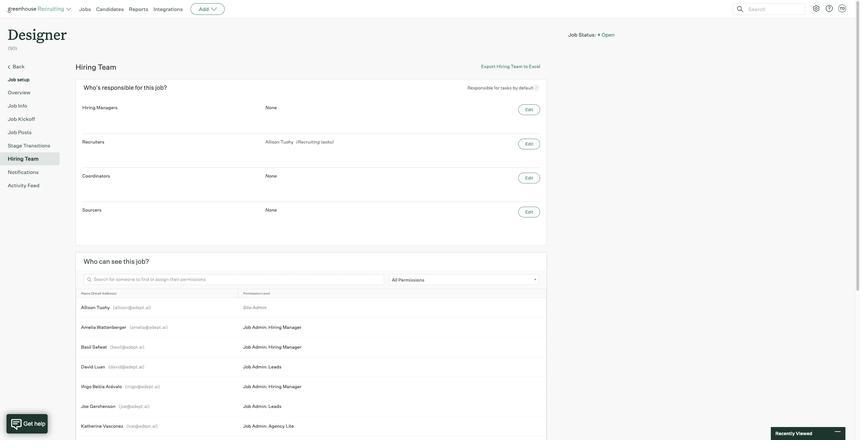 Task type: locate. For each thing, give the bounding box(es) containing it.
0 vertical spatial allison
[[266, 139, 280, 145]]

1 vertical spatial none
[[266, 173, 277, 179]]

admin: for (kat@adept.ai)
[[252, 424, 268, 429]]

1 leads from the top
[[269, 364, 282, 370]]

job admin: hiring manager for amelia wattenberger (amelia@adept.ai)
[[243, 325, 302, 330]]

this for for
[[144, 84, 154, 91]]

1 vertical spatial hiring team
[[8, 156, 39, 162]]

2 vertical spatial manager
[[283, 384, 302, 389]]

0 vertical spatial tuohy
[[281, 139, 294, 145]]

2 job admin: hiring manager from the top
[[243, 344, 302, 350]]

none edit
[[266, 105, 534, 112], [266, 173, 534, 181], [266, 207, 534, 215]]

all permissions
[[392, 277, 425, 283]]

jobs
[[79, 6, 91, 12]]

edit button
[[519, 104, 540, 115], [519, 139, 540, 149], [519, 173, 540, 183], [519, 207, 540, 218]]

export hiring team to excel link
[[482, 63, 541, 69]]

hiring team up who's
[[76, 63, 116, 71]]

job admin: leads
[[243, 364, 282, 370], [243, 404, 282, 409]]

team up notifications link
[[25, 156, 39, 162]]

admin: for (inigo@adept.ai)
[[252, 384, 268, 389]]

job admin: leads for david luan (david@adept.ai)
[[243, 364, 282, 370]]

edit
[[526, 107, 534, 112], [526, 141, 534, 147], [526, 175, 534, 181], [526, 209, 534, 215]]

2 job admin: leads from the top
[[243, 404, 282, 409]]

admin
[[253, 305, 267, 310]]

export
[[482, 63, 496, 69]]

4 edit from the top
[[526, 209, 534, 215]]

2 vertical spatial job admin: hiring manager
[[243, 384, 302, 389]]

tuohy
[[281, 139, 294, 145], [97, 305, 110, 310]]

2 admin: from the top
[[252, 344, 268, 350]]

hiring team inside hiring team link
[[8, 156, 39, 162]]

1 horizontal spatial this
[[144, 84, 154, 91]]

manager for (inigo@adept.ai)
[[283, 384, 302, 389]]

5 row from the top
[[76, 357, 547, 377]]

2 none edit from the top
[[266, 173, 534, 181]]

stage transitions
[[8, 142, 50, 149]]

team left to
[[511, 63, 523, 69]]

3 none edit from the top
[[266, 207, 534, 215]]

0 vertical spatial this
[[144, 84, 154, 91]]

1 vertical spatial manager
[[283, 344, 302, 350]]

1 edit from the top
[[526, 107, 534, 112]]

1 row from the top
[[76, 289, 547, 298]]

back link
[[8, 63, 57, 71]]

this right responsible
[[144, 84, 154, 91]]

recently
[[776, 431, 795, 437]]

0 horizontal spatial allison
[[81, 305, 96, 310]]

0 horizontal spatial this
[[123, 257, 135, 266]]

managers
[[97, 105, 118, 110]]

1 job admin: hiring manager from the top
[[243, 325, 302, 330]]

back
[[13, 63, 25, 70]]

admin:
[[252, 325, 268, 330], [252, 344, 268, 350], [252, 364, 268, 370], [252, 384, 268, 389], [252, 404, 268, 409], [252, 424, 268, 429]]

6 admin: from the top
[[252, 424, 268, 429]]

leads for david luan (david@adept.ai)
[[269, 364, 282, 370]]

2 edit from the top
[[526, 141, 534, 147]]

0 vertical spatial job admin: hiring manager
[[243, 325, 302, 330]]

safwat
[[92, 344, 107, 350]]

4 row from the top
[[76, 338, 547, 357]]

0 horizontal spatial for
[[135, 84, 143, 91]]

agency
[[269, 424, 285, 429]]

0 horizontal spatial tuohy
[[97, 305, 110, 310]]

0 vertical spatial job?
[[155, 84, 167, 91]]

4 edit button from the top
[[519, 207, 540, 218]]

1 vertical spatial job admin: leads
[[243, 404, 282, 409]]

info
[[18, 102, 27, 109]]

row containing name (email address)
[[76, 289, 547, 298]]

add
[[199, 6, 209, 12]]

row containing joe gershenson
[[76, 397, 547, 416]]

for
[[135, 84, 143, 91], [494, 85, 500, 91]]

3 edit from the top
[[526, 175, 534, 181]]

who
[[84, 257, 98, 266]]

wattenberger
[[97, 325, 126, 330]]

who's responsible for this job?
[[84, 84, 167, 91]]

0 vertical spatial none
[[266, 105, 277, 110]]

9 row from the top
[[76, 436, 547, 440]]

7 row from the top
[[76, 397, 547, 416]]

gershenson
[[90, 404, 115, 409]]

2 cell from the left
[[238, 436, 547, 440]]

add button
[[191, 3, 225, 15]]

Search text field
[[747, 4, 800, 14]]

0 vertical spatial job admin: leads
[[243, 364, 282, 370]]

3 job admin: hiring manager from the top
[[243, 384, 302, 389]]

reports
[[129, 6, 148, 12]]

(basil@adept.ai)
[[110, 344, 145, 350]]

all
[[392, 277, 398, 283]]

lite
[[286, 424, 294, 429]]

1 horizontal spatial hiring team
[[76, 63, 116, 71]]

edit for coordinators
[[526, 175, 534, 181]]

1 vertical spatial job?
[[136, 257, 149, 266]]

1 vertical spatial this
[[123, 257, 135, 266]]

3 admin: from the top
[[252, 364, 268, 370]]

allison
[[266, 139, 280, 145], [81, 305, 96, 310]]

activity feed
[[8, 182, 40, 189]]

2 row from the top
[[76, 298, 547, 317]]

who can see this job?
[[84, 257, 149, 266]]

none for hiring managers
[[266, 105, 277, 110]]

this for see
[[123, 257, 135, 266]]

3 row from the top
[[76, 318, 547, 337]]

allison tuohy (allison@adept.ai)
[[81, 305, 151, 310]]

iñigo
[[81, 384, 92, 389]]

cell
[[76, 436, 238, 440], [238, 436, 547, 440]]

0 vertical spatial manager
[[283, 325, 302, 330]]

4 admin: from the top
[[252, 384, 268, 389]]

1 manager from the top
[[283, 325, 302, 330]]

none edit for sourcers
[[266, 207, 534, 215]]

1 edit button from the top
[[519, 104, 540, 115]]

site
[[243, 305, 252, 310]]

to
[[524, 63, 528, 69]]

stage transitions link
[[8, 142, 57, 149]]

5 admin: from the top
[[252, 404, 268, 409]]

2 edit button from the top
[[519, 139, 540, 149]]

1 none edit from the top
[[266, 105, 534, 112]]

3 none from the top
[[266, 207, 277, 213]]

leads for joe gershenson (joe@adept.ai)
[[269, 404, 282, 409]]

luan
[[94, 364, 105, 370]]

for left tasks
[[494, 85, 500, 91]]

1 vertical spatial leads
[[269, 404, 282, 409]]

row containing iñigo beitia arévalo
[[76, 377, 547, 397]]

td button
[[839, 5, 847, 12]]

job? for who can see this job?
[[136, 257, 149, 266]]

1 horizontal spatial allison
[[266, 139, 280, 145]]

3 edit button from the top
[[519, 173, 540, 183]]

row containing allison tuohy
[[76, 298, 547, 317]]

reports link
[[129, 6, 148, 12]]

1 vertical spatial allison
[[81, 305, 96, 310]]

td
[[840, 6, 845, 11]]

0 vertical spatial leads
[[269, 364, 282, 370]]

0 horizontal spatial hiring team
[[8, 156, 39, 162]]

hiring
[[76, 63, 96, 71], [497, 63, 510, 69], [82, 105, 96, 110], [8, 156, 24, 162], [269, 325, 282, 330], [269, 344, 282, 350], [269, 384, 282, 389]]

kickoff
[[18, 116, 35, 122]]

(joe@adept.ai)
[[119, 404, 150, 409]]

none
[[266, 105, 277, 110], [266, 173, 277, 179], [266, 207, 277, 213]]

hiring team up notifications
[[8, 156, 39, 162]]

setup
[[17, 77, 30, 82]]

job?
[[155, 84, 167, 91], [136, 257, 149, 266]]

excel
[[529, 63, 541, 69]]

job info link
[[8, 102, 57, 110]]

this
[[144, 84, 154, 91], [123, 257, 135, 266]]

2 horizontal spatial team
[[511, 63, 523, 69]]

edit inside button
[[526, 141, 534, 147]]

2 leads from the top
[[269, 404, 282, 409]]

tuohy for allison tuohy
[[281, 139, 294, 145]]

stage
[[8, 142, 22, 149]]

2 vertical spatial none edit
[[266, 207, 534, 215]]

1 horizontal spatial tuohy
[[281, 139, 294, 145]]

edit for sourcers
[[526, 209, 534, 215]]

team up responsible
[[98, 63, 116, 71]]

(david@adept.ai)
[[108, 364, 144, 370]]

admin: for (joe@adept.ai)
[[252, 404, 268, 409]]

name
[[81, 291, 90, 295]]

1 vertical spatial job admin: hiring manager
[[243, 344, 302, 350]]

2 none from the top
[[266, 173, 277, 179]]

1 vertical spatial none edit
[[266, 173, 534, 181]]

1 horizontal spatial job?
[[155, 84, 167, 91]]

katherine
[[81, 424, 102, 429]]

for right responsible
[[135, 84, 143, 91]]

2 manager from the top
[[283, 344, 302, 350]]

this right see
[[123, 257, 135, 266]]

row containing katherine vasconez
[[76, 417, 547, 436]]

allison for allison tuohy (allison@adept.ai)
[[81, 305, 96, 310]]

coordinators
[[82, 173, 110, 179]]

grid
[[76, 289, 547, 440]]

8 row from the top
[[76, 417, 547, 436]]

1 none from the top
[[266, 105, 277, 110]]

0 horizontal spatial job?
[[136, 257, 149, 266]]

0 horizontal spatial team
[[25, 156, 39, 162]]

david luan (david@adept.ai)
[[81, 364, 144, 370]]

td button
[[838, 3, 848, 14]]

3 manager from the top
[[283, 384, 302, 389]]

row
[[76, 289, 547, 298], [76, 298, 547, 317], [76, 318, 547, 337], [76, 338, 547, 357], [76, 357, 547, 377], [76, 377, 547, 397], [76, 397, 547, 416], [76, 417, 547, 436], [76, 436, 547, 440]]

katherine vasconez (kat@adept.ai)
[[81, 424, 158, 429]]

2 vertical spatial none
[[266, 207, 277, 213]]

1 job admin: leads from the top
[[243, 364, 282, 370]]

1 admin: from the top
[[252, 325, 268, 330]]

job posts
[[8, 129, 32, 135]]

permission
[[243, 291, 261, 295]]

0 vertical spatial none edit
[[266, 105, 534, 112]]

amelia wattenberger (amelia@adept.ai)
[[81, 325, 168, 330]]

job kickoff
[[8, 116, 35, 122]]

1 vertical spatial tuohy
[[97, 305, 110, 310]]

6 row from the top
[[76, 377, 547, 397]]

sourcers
[[82, 207, 102, 213]]

admin: for (amelia@adept.ai)
[[252, 325, 268, 330]]



Task type: describe. For each thing, give the bounding box(es) containing it.
overview link
[[8, 88, 57, 96]]

Search for someone to find or assign their permissions text field
[[84, 274, 384, 285]]

iñigo beitia arévalo (inigo@adept.ai)
[[81, 384, 160, 389]]

admin: for (david@adept.ai)
[[252, 364, 268, 370]]

notifications
[[8, 169, 39, 175]]

(kat@adept.ai)
[[127, 424, 158, 429]]

job admin: agency lite
[[243, 424, 294, 429]]

greenhouse recruiting image
[[8, 5, 66, 13]]

activity feed link
[[8, 182, 57, 189]]

edit button for hiring managers
[[519, 104, 540, 115]]

permissions
[[399, 277, 425, 283]]

manager for (amelia@adept.ai)
[[283, 325, 302, 330]]

amelia
[[81, 325, 96, 330]]

edit button for coordinators
[[519, 173, 540, 183]]

basil
[[81, 344, 91, 350]]

who's
[[84, 84, 101, 91]]

job? for who's responsible for this job?
[[155, 84, 167, 91]]

recently viewed
[[776, 431, 813, 437]]

tuohy for allison tuohy (allison@adept.ai)
[[97, 305, 110, 310]]

job admin: hiring manager for iñigo beitia arévalo (inigo@adept.ai)
[[243, 384, 302, 389]]

recruiters
[[82, 139, 104, 145]]

by
[[513, 85, 518, 91]]

job posts link
[[8, 128, 57, 136]]

job info
[[8, 102, 27, 109]]

job setup
[[8, 77, 30, 82]]

basil safwat (basil@adept.ai)
[[81, 344, 145, 350]]

row containing basil safwat
[[76, 338, 547, 357]]

candidates link
[[96, 6, 124, 12]]

row containing amelia wattenberger
[[76, 318, 547, 337]]

(allison@adept.ai)
[[113, 305, 151, 310]]

tasks
[[501, 85, 512, 91]]

beitia
[[93, 384, 105, 389]]

open
[[602, 31, 615, 38]]

designer (50)
[[8, 25, 67, 51]]

integrations
[[154, 6, 183, 12]]

notifications link
[[8, 168, 57, 176]]

vasconez
[[103, 424, 123, 429]]

manager for (basil@adept.ai)
[[283, 344, 302, 350]]

job admin: leads for joe gershenson (joe@adept.ai)
[[243, 404, 282, 409]]

hiring managers
[[82, 105, 118, 110]]

all permissions link
[[389, 274, 539, 285]]

site admin
[[243, 305, 267, 310]]

name (email address)
[[81, 291, 117, 295]]

edit button for recruiters
[[519, 139, 540, 149]]

level
[[262, 291, 270, 295]]

can
[[99, 257, 110, 266]]

1 cell from the left
[[76, 436, 238, 440]]

candidates
[[96, 6, 124, 12]]

responsible
[[468, 85, 493, 91]]

joe gershenson (joe@adept.ai)
[[81, 404, 150, 409]]

responsible
[[102, 84, 134, 91]]

allison tuohy
[[266, 139, 294, 145]]

transitions
[[23, 142, 50, 149]]

none for sourcers
[[266, 207, 277, 213]]

(inigo@adept.ai)
[[125, 384, 160, 389]]

designer
[[8, 25, 67, 44]]

job status:
[[569, 31, 596, 38]]

edit for hiring managers
[[526, 107, 534, 112]]

address)
[[102, 291, 117, 295]]

viewed
[[796, 431, 813, 437]]

admin: for (basil@adept.ai)
[[252, 344, 268, 350]]

designer link
[[8, 18, 67, 45]]

edit button for sourcers
[[519, 207, 540, 218]]

david
[[81, 364, 93, 370]]

(amelia@adept.ai)
[[130, 325, 168, 330]]

arévalo
[[106, 384, 122, 389]]

job admin: hiring manager for basil safwat (basil@adept.ai)
[[243, 344, 302, 350]]

team inside hiring team link
[[25, 156, 39, 162]]

overview
[[8, 89, 30, 96]]

posts
[[18, 129, 32, 135]]

none edit for coordinators
[[266, 173, 534, 181]]

grid containing allison tuohy
[[76, 289, 547, 440]]

1 horizontal spatial team
[[98, 63, 116, 71]]

none edit for hiring managers
[[266, 105, 534, 112]]

activity
[[8, 182, 26, 189]]

integrations link
[[154, 6, 183, 12]]

configure image
[[813, 5, 821, 12]]

job kickoff link
[[8, 115, 57, 123]]

hiring team link
[[8, 155, 57, 163]]

responsible for tasks by default
[[468, 85, 534, 91]]

(50)
[[8, 45, 17, 51]]

1 horizontal spatial for
[[494, 85, 500, 91]]

0 vertical spatial hiring team
[[76, 63, 116, 71]]

see
[[111, 257, 122, 266]]

export hiring team to excel
[[482, 63, 541, 69]]

row containing david luan
[[76, 357, 547, 377]]

allison for allison tuohy
[[266, 139, 280, 145]]

(email
[[91, 291, 101, 295]]

none for coordinators
[[266, 173, 277, 179]]

status:
[[579, 31, 596, 38]]



Task type: vqa. For each thing, say whether or not it's contained in the screenshot.


